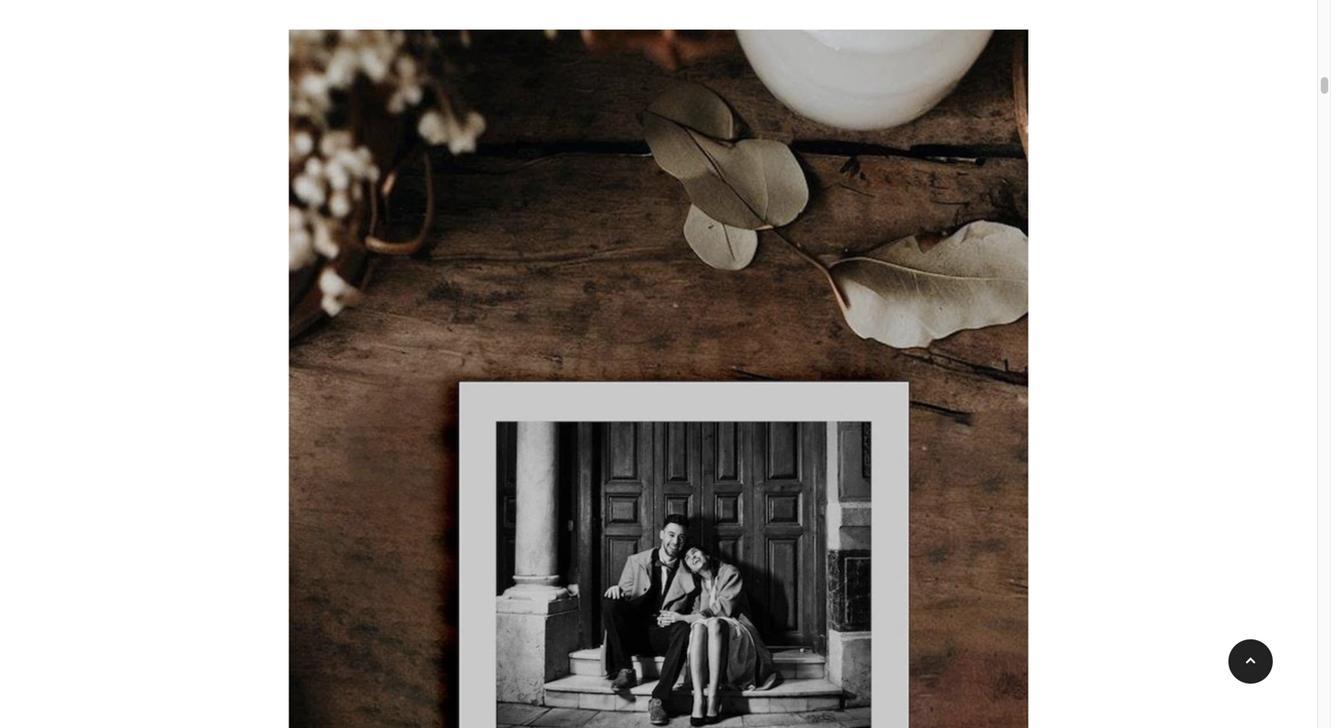 Task type: describe. For each thing, give the bounding box(es) containing it.
a polaroid-style wedding invitation with a photo of the couple. image
[[289, 18, 1029, 729]]



Task type: vqa. For each thing, say whether or not it's contained in the screenshot.
'A POLAROID-STYLE WEDDING INVITATION WITH A PHOTO OF THE COUPLE.'
yes



